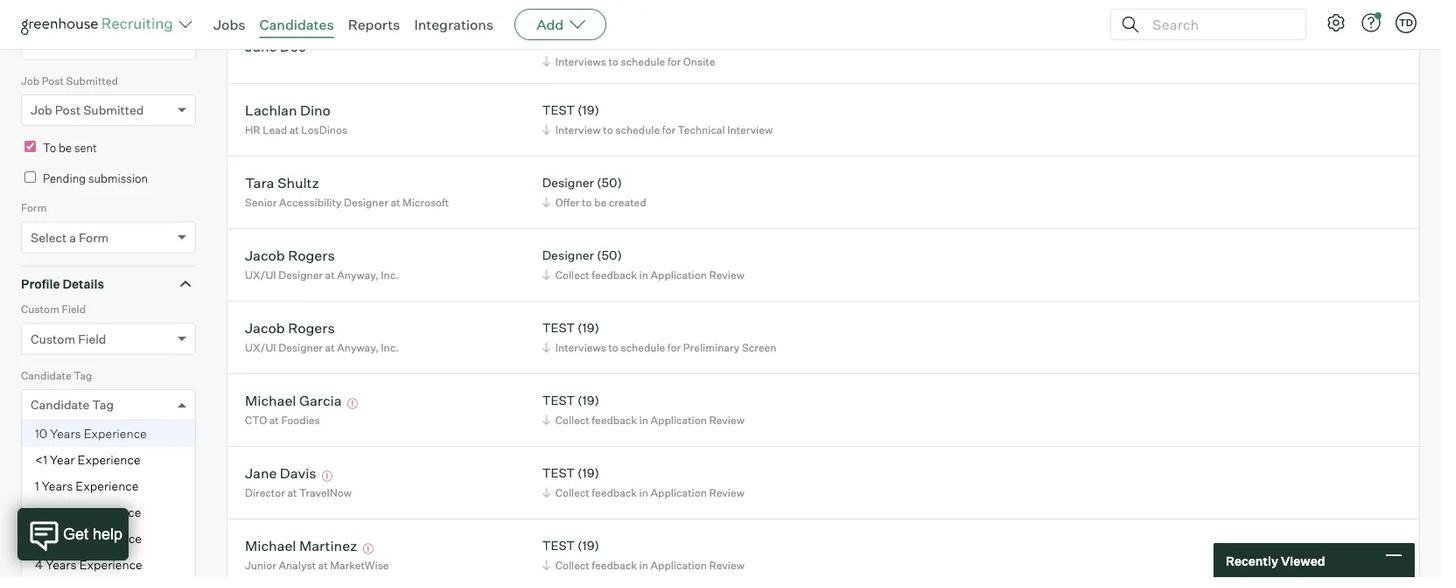 Task type: describe. For each thing, give the bounding box(es) containing it.
3 years experience
[[35, 531, 142, 547]]

2 years experience
[[35, 505, 141, 520]]

td button
[[1396, 12, 1417, 33]]

director at travelnow
[[245, 486, 352, 499]]

configure image
[[1326, 12, 1347, 33]]

tara
[[245, 174, 274, 191]]

select a form
[[31, 230, 109, 245]]

interview to schedule for technical interview link
[[540, 121, 777, 138]]

years for 3
[[45, 531, 76, 547]]

designer up michael garcia
[[278, 341, 323, 354]]

designer inside tara shultz senior accessibility designer at microsoft
[[344, 196, 388, 209]]

rejection reason element
[[21, 499, 196, 565]]

tara shultz link
[[245, 174, 319, 194]]

jobs
[[214, 16, 245, 33]]

candidates
[[259, 16, 334, 33]]

collect for cto at foodies
[[555, 414, 590, 427]]

td button
[[1392, 9, 1420, 37]]

technical
[[678, 123, 725, 136]]

test (19) interview to schedule for technical interview
[[542, 103, 773, 136]]

be inside designer (50) offer to be created
[[594, 196, 607, 209]]

to be sent
[[43, 141, 97, 155]]

test (19) interviews to schedule for onsite
[[542, 34, 715, 68]]

at right cto
[[269, 414, 279, 427]]

3 test (19) collect feedback in application review from the top
[[542, 538, 744, 572]]

viewed
[[1281, 553, 1325, 569]]

1 vertical spatial candidate tag
[[31, 397, 114, 413]]

reached
[[21, 8, 64, 21]]

jacob rogers ux/ui designer at anyway, inc. for test
[[245, 319, 399, 354]]

at inside tara shultz senior accessibility designer at microsoft
[[391, 196, 400, 209]]

0 vertical spatial rejection reason
[[21, 501, 106, 514]]

hr
[[245, 123, 260, 136]]

profile details
[[21, 276, 104, 292]]

jane davis has been in application review for more than 5 days image
[[319, 471, 335, 482]]

1 vertical spatial custom field
[[31, 331, 106, 347]]

1 vertical spatial form
[[79, 230, 109, 245]]

0 vertical spatial tag
[[74, 369, 92, 382]]

lachlan dino link
[[245, 101, 331, 121]]

inc. for test (19)
[[381, 341, 399, 354]]

0 vertical spatial submitted
[[66, 74, 118, 87]]

0 vertical spatial field
[[62, 303, 86, 316]]

pending submission
[[43, 172, 148, 186]]

onsite
[[683, 55, 715, 68]]

foodies
[[281, 414, 320, 427]]

schedule inside test (19) interviews to schedule for onsite
[[621, 55, 665, 68]]

greenhouse recruiting image
[[21, 14, 179, 35]]

shultz
[[277, 174, 319, 191]]

years for 2
[[45, 505, 76, 520]]

collect feedback in application review link for michael martinez
[[540, 557, 749, 574]]

lachlan dino hr lead at losdinos
[[245, 101, 347, 136]]

travelnow
[[299, 486, 352, 499]]

cto at foodies
[[245, 414, 320, 427]]

interviews for test (19) interviews to schedule for onsite
[[555, 55, 606, 68]]

test (19) collect feedback in application review for jane davis
[[542, 466, 744, 499]]

4 collect from the top
[[555, 559, 590, 572]]

in for cto at foodies
[[639, 414, 648, 427]]

at inside lachlan dino hr lead at losdinos
[[289, 123, 299, 136]]

integrations
[[414, 16, 494, 33]]

collect for director at travelnow
[[555, 486, 590, 499]]

1 vertical spatial rejection
[[31, 530, 85, 545]]

select
[[31, 230, 67, 245]]

0 vertical spatial rejection
[[21, 501, 67, 514]]

jane doe link
[[245, 37, 306, 57]]

analyst
[[279, 559, 316, 572]]

microsoft
[[403, 196, 449, 209]]

years for 4
[[46, 558, 77, 573]]

(19) for hr lead at losdinos
[[578, 103, 599, 118]]

(19) for cto at foodies
[[578, 393, 599, 408]]

jane davis link
[[245, 464, 316, 484]]

review for ux/ui designer at anyway, inc.
[[709, 268, 744, 281]]

reports
[[348, 16, 400, 33]]

<1 year experience option
[[22, 447, 195, 474]]

michael garcia
[[245, 392, 342, 409]]

reports link
[[348, 16, 400, 33]]

senior
[[245, 196, 277, 209]]

review for cto at foodies
[[709, 414, 744, 427]]

1 vertical spatial tag
[[92, 397, 114, 413]]

add button
[[515, 9, 607, 40]]

0 vertical spatial job post submitted
[[21, 74, 118, 87]]

martinez
[[299, 537, 357, 554]]

form element
[[21, 200, 196, 266]]

1 vertical spatial post
[[55, 103, 81, 118]]

10 years experience
[[35, 426, 147, 442]]

pending
[[43, 172, 86, 186]]

lachlan
[[245, 101, 297, 119]]

candidate tag element
[[21, 367, 196, 578]]

list box inside candidate tag element
[[22, 421, 195, 578]]

junior
[[245, 559, 276, 572]]

1 vertical spatial status
[[31, 463, 68, 479]]

jobs link
[[214, 16, 245, 33]]

a
[[69, 230, 76, 245]]

interviews for test (19) interviews to schedule for preliminary screen
[[555, 341, 606, 354]]

garcia
[[299, 392, 342, 409]]

submission
[[88, 172, 148, 186]]

0 vertical spatial candidate
[[21, 369, 71, 382]]

test for hr lead at losdinos
[[542, 103, 575, 118]]

jane davis
[[245, 464, 316, 482]]

michael for michael martinez
[[245, 537, 296, 554]]

add
[[536, 16, 564, 33]]

1 vertical spatial job
[[31, 103, 52, 118]]

0 vertical spatial custom field
[[21, 303, 86, 316]]

offer
[[555, 196, 580, 209]]

tara shultz senior accessibility designer at microsoft
[[245, 174, 449, 209]]

0 vertical spatial job
[[21, 74, 40, 87]]

test for cto at foodies
[[542, 393, 575, 408]]

1 years experience option
[[22, 474, 195, 500]]

offer to be created link
[[540, 194, 651, 211]]

2
[[35, 505, 42, 520]]

jane doe
[[245, 37, 306, 55]]

0 vertical spatial custom
[[21, 303, 59, 316]]

designer inside designer (50) collect feedback in application review
[[542, 248, 594, 263]]

screen
[[742, 341, 777, 354]]

jacob for test
[[245, 319, 285, 337]]

details
[[62, 276, 104, 292]]

preliminary
[[683, 341, 740, 354]]

collect feedback in application review link for jane davis
[[540, 484, 749, 501]]

2 years experience option
[[22, 500, 195, 526]]

1 vertical spatial candidate
[[31, 397, 89, 413]]

jacob rogers ux/ui designer at anyway, inc. for designer
[[245, 246, 399, 281]]

application for director at travelnow
[[651, 486, 707, 499]]

integrations link
[[414, 16, 494, 33]]

lead
[[263, 123, 287, 136]]

experience for <1 year experience
[[77, 453, 141, 468]]

accessibility
[[279, 196, 342, 209]]

1
[[35, 479, 39, 494]]

experience for 4 years experience
[[79, 558, 142, 573]]

designer (50) offer to be created
[[542, 175, 646, 209]]

to
[[43, 141, 56, 155]]

10 years experience option
[[22, 421, 195, 447]]

for inside test (19) interviews to schedule for onsite
[[668, 55, 681, 68]]

job post submitted element
[[21, 72, 196, 138]]



Task type: vqa. For each thing, say whether or not it's contained in the screenshot.
TARA SHULTZ SENIOR ACCESSIBILITY DESIGNER AT MICROSOFT
yes



Task type: locate. For each thing, give the bounding box(es) containing it.
to inside test (19) interviews to schedule for preliminary screen
[[609, 341, 618, 354]]

rogers for test
[[288, 319, 335, 337]]

years for 1
[[42, 479, 73, 494]]

1 vertical spatial jacob rogers ux/ui designer at anyway, inc.
[[245, 319, 399, 354]]

2 jane from the top
[[245, 464, 277, 482]]

5 test from the top
[[542, 466, 575, 481]]

collect for ux/ui designer at anyway, inc.
[[555, 268, 590, 281]]

experience for 1 years experience
[[76, 479, 139, 494]]

years right 4
[[46, 558, 77, 573]]

michael for michael garcia
[[245, 392, 296, 409]]

designer down offer
[[542, 248, 594, 263]]

To be sent checkbox
[[25, 141, 36, 152]]

doe
[[280, 37, 306, 55]]

jane
[[245, 37, 277, 55], [245, 464, 277, 482]]

0 vertical spatial interviews
[[555, 55, 606, 68]]

4 collect feedback in application review link from the top
[[540, 557, 749, 574]]

1 application from the top
[[651, 268, 707, 281]]

(50) inside designer (50) collect feedback in application review
[[597, 248, 622, 263]]

0 vertical spatial schedule
[[621, 55, 665, 68]]

form
[[21, 201, 47, 215], [79, 230, 109, 245]]

michael martinez
[[245, 537, 357, 554]]

review
[[709, 268, 744, 281], [709, 414, 744, 427], [709, 486, 744, 499], [709, 559, 744, 572]]

collect feedback in application review link for michael garcia
[[540, 412, 749, 428]]

test inside test (19) interviews to schedule for onsite
[[542, 34, 575, 50]]

designer down accessibility
[[278, 268, 323, 281]]

at down davis
[[287, 486, 297, 499]]

experience
[[84, 426, 147, 442], [77, 453, 141, 468], [76, 479, 139, 494], [78, 505, 141, 520], [79, 531, 142, 547], [79, 558, 142, 573]]

test (19) interviews to schedule for preliminary screen
[[542, 320, 777, 354]]

schedule left technical
[[615, 123, 660, 136]]

candidates link
[[259, 16, 334, 33]]

test inside test (19) interviews to schedule for preliminary screen
[[542, 320, 575, 336]]

job
[[21, 74, 40, 87], [31, 103, 52, 118]]

10
[[35, 426, 47, 442]]

jacob rogers link
[[245, 246, 335, 267], [245, 319, 335, 339]]

(50) for tara shultz
[[597, 175, 622, 190]]

(50)
[[597, 175, 622, 190], [597, 248, 622, 263]]

jane left doe in the left of the page
[[245, 37, 277, 55]]

post
[[42, 74, 64, 87], [55, 103, 81, 118]]

be left created
[[594, 196, 607, 209]]

1 vertical spatial submitted
[[83, 103, 144, 118]]

2 collect from the top
[[555, 414, 590, 427]]

inc.
[[381, 268, 399, 281], [381, 341, 399, 354]]

candidate tag
[[21, 369, 92, 382], [31, 397, 114, 413]]

michael garcia link
[[245, 392, 342, 412]]

job post submitted
[[21, 74, 118, 87], [31, 103, 144, 118]]

status element
[[21, 433, 196, 499]]

years right 10
[[50, 426, 81, 442]]

experience down 10 years experience option
[[77, 453, 141, 468]]

interviews to schedule for onsite link
[[540, 53, 720, 70]]

schedule inside test (19) interview to schedule for technical interview
[[615, 123, 660, 136]]

1 vertical spatial (50)
[[597, 248, 622, 263]]

submitted down 'reached milestone' element in the top left of the page
[[66, 74, 118, 87]]

1 interviews from the top
[[555, 55, 606, 68]]

be right "to"
[[59, 141, 72, 155]]

to for tara shultz
[[582, 196, 592, 209]]

0 vertical spatial post
[[42, 74, 64, 87]]

1 feedback from the top
[[592, 268, 637, 281]]

for for rogers
[[668, 341, 681, 354]]

ux/ui for designer (50)
[[245, 268, 276, 281]]

feedback for director at travelnow
[[592, 486, 637, 499]]

reached milestone element
[[21, 6, 196, 72]]

3 in from the top
[[639, 486, 648, 499]]

3
[[35, 531, 42, 547]]

1 jacob rogers ux/ui designer at anyway, inc. from the top
[[245, 246, 399, 281]]

4 (19) from the top
[[578, 393, 599, 408]]

experience for 3 years experience
[[79, 531, 142, 547]]

4 years experience option
[[22, 552, 195, 578]]

2 (19) from the top
[[578, 103, 599, 118]]

losdinos
[[301, 123, 347, 136]]

2 interviews from the top
[[555, 341, 606, 354]]

application for cto at foodies
[[651, 414, 707, 427]]

reason down 1 years experience
[[70, 501, 106, 514]]

4 test from the top
[[542, 393, 575, 408]]

for left onsite at the top left
[[668, 55, 681, 68]]

reached milestone
[[21, 8, 115, 21]]

anyway, down tara shultz senior accessibility designer at microsoft
[[337, 268, 379, 281]]

rogers
[[288, 246, 335, 264], [288, 319, 335, 337]]

1 michael from the top
[[245, 392, 296, 409]]

field
[[62, 303, 86, 316], [78, 331, 106, 347]]

2 ux/ui from the top
[[245, 341, 276, 354]]

6 (19) from the top
[[578, 538, 599, 554]]

2 jacob rogers ux/ui designer at anyway, inc. from the top
[[245, 319, 399, 354]]

0 vertical spatial milestone
[[66, 8, 115, 21]]

1 vertical spatial interviews
[[555, 341, 606, 354]]

1 vertical spatial anyway,
[[337, 341, 379, 354]]

4 feedback from the top
[[592, 559, 637, 572]]

experience down <1 year experience "option" on the bottom of the page
[[76, 479, 139, 494]]

rogers up garcia
[[288, 319, 335, 337]]

1 in from the top
[[639, 268, 648, 281]]

2 review from the top
[[709, 414, 744, 427]]

application
[[651, 268, 707, 281], [651, 414, 707, 427], [651, 486, 707, 499], [651, 559, 707, 572]]

jacob rogers link up michael garcia
[[245, 319, 335, 339]]

0 vertical spatial jacob rogers link
[[245, 246, 335, 267]]

to inside test (19) interview to schedule for technical interview
[[603, 123, 613, 136]]

(19) for director at travelnow
[[578, 466, 599, 481]]

profile
[[21, 276, 60, 292]]

rejection
[[21, 501, 67, 514], [31, 530, 85, 545]]

<1
[[35, 453, 47, 468]]

jane for jane doe
[[245, 37, 277, 55]]

(19) inside test (19) interviews to schedule for preliminary screen
[[578, 320, 599, 336]]

0 vertical spatial inc.
[[381, 268, 399, 281]]

for inside test (19) interview to schedule for technical interview
[[662, 123, 676, 136]]

michael martinez link
[[245, 537, 357, 557]]

6 test from the top
[[542, 538, 575, 554]]

0 vertical spatial (50)
[[597, 175, 622, 190]]

2 vertical spatial test (19) collect feedback in application review
[[542, 538, 744, 572]]

experience down 1 years experience option
[[78, 505, 141, 520]]

years right 3
[[45, 531, 76, 547]]

none field inside candidate tag element
[[31, 390, 35, 420]]

3 (19) from the top
[[578, 320, 599, 336]]

anyway, up michael garcia has been in application review for more than 5 days icon
[[337, 341, 379, 354]]

form right a
[[79, 230, 109, 245]]

1 horizontal spatial be
[[594, 196, 607, 209]]

jacob rogers ux/ui designer at anyway, inc. up garcia
[[245, 319, 399, 354]]

junior analyst at marketwise
[[245, 559, 389, 572]]

candidate tag up 10
[[21, 369, 92, 382]]

recently
[[1226, 553, 1278, 569]]

2 collect feedback in application review link from the top
[[540, 412, 749, 428]]

years right 2
[[45, 505, 76, 520]]

marketwise
[[330, 559, 389, 572]]

(50) for jacob rogers
[[597, 248, 622, 263]]

designer inside designer (50) offer to be created
[[542, 175, 594, 190]]

job post submitted up the sent
[[31, 103, 144, 118]]

custom down profile
[[21, 303, 59, 316]]

4 years experience
[[35, 558, 142, 573]]

experience inside "option"
[[77, 453, 141, 468]]

rejection down 1 on the bottom left
[[21, 501, 67, 514]]

post up 'to be sent'
[[55, 103, 81, 118]]

status down 10
[[31, 463, 68, 479]]

anyway, for designer
[[337, 268, 379, 281]]

years
[[50, 426, 81, 442], [42, 479, 73, 494], [45, 505, 76, 520], [45, 531, 76, 547], [46, 558, 77, 573]]

review inside designer (50) collect feedback in application review
[[709, 268, 744, 281]]

Search text field
[[1148, 12, 1290, 37]]

4 in from the top
[[639, 559, 648, 572]]

0 horizontal spatial form
[[21, 201, 47, 215]]

(50) inside designer (50) offer to be created
[[597, 175, 622, 190]]

at left the 'microsoft'
[[391, 196, 400, 209]]

2 jacob from the top
[[245, 319, 285, 337]]

1 vertical spatial inc.
[[381, 341, 399, 354]]

experience for 2 years experience
[[78, 505, 141, 520]]

1 jane from the top
[[245, 37, 277, 55]]

1 vertical spatial field
[[78, 331, 106, 347]]

collect inside designer (50) collect feedback in application review
[[555, 268, 590, 281]]

0 horizontal spatial be
[[59, 141, 72, 155]]

2 anyway, from the top
[[337, 341, 379, 354]]

2 rogers from the top
[[288, 319, 335, 337]]

0 horizontal spatial interview
[[555, 123, 601, 136]]

(50) up offer to be created "link"
[[597, 175, 622, 190]]

michael up the cto at foodies
[[245, 392, 296, 409]]

2 application from the top
[[651, 414, 707, 427]]

1 vertical spatial ux/ui
[[245, 341, 276, 354]]

in for director at travelnow
[[639, 486, 648, 499]]

0 vertical spatial jane
[[245, 37, 277, 55]]

1 ux/ui from the top
[[245, 268, 276, 281]]

(19)
[[578, 34, 599, 50], [578, 103, 599, 118], [578, 320, 599, 336], [578, 393, 599, 408], [578, 466, 599, 481], [578, 538, 599, 554]]

1 vertical spatial jane
[[245, 464, 277, 482]]

application for ux/ui designer at anyway, inc.
[[651, 268, 707, 281]]

feedback for cto at foodies
[[592, 414, 637, 427]]

experience for 10 years experience
[[84, 426, 147, 442]]

designer up offer
[[542, 175, 594, 190]]

3 collect feedback in application review link from the top
[[540, 484, 749, 501]]

interview
[[555, 123, 601, 136], [727, 123, 773, 136]]

test
[[542, 34, 575, 50], [542, 103, 575, 118], [542, 320, 575, 336], [542, 393, 575, 408], [542, 466, 575, 481], [542, 538, 575, 554]]

jacob down senior
[[245, 246, 285, 264]]

davis
[[280, 464, 316, 482]]

1 jacob from the top
[[245, 246, 285, 264]]

anyway,
[[337, 268, 379, 281], [337, 341, 379, 354]]

sent
[[74, 141, 97, 155]]

schedule
[[621, 55, 665, 68], [615, 123, 660, 136], [621, 341, 665, 354]]

2 test (19) collect feedback in application review from the top
[[542, 466, 744, 499]]

tag
[[74, 369, 92, 382], [92, 397, 114, 413]]

(19) inside test (19) interviews to schedule for onsite
[[578, 34, 599, 50]]

for inside test (19) interviews to schedule for preliminary screen
[[668, 341, 681, 354]]

in
[[639, 268, 648, 281], [639, 414, 648, 427], [639, 486, 648, 499], [639, 559, 648, 572]]

1 vertical spatial schedule
[[615, 123, 660, 136]]

2 vertical spatial for
[[668, 341, 681, 354]]

0 vertical spatial for
[[668, 55, 681, 68]]

1 rogers from the top
[[288, 246, 335, 264]]

1 interview from the left
[[555, 123, 601, 136]]

interview up designer (50) offer to be created
[[555, 123, 601, 136]]

at up garcia
[[325, 341, 335, 354]]

td
[[1399, 17, 1413, 28]]

4 review from the top
[[709, 559, 744, 572]]

at
[[289, 123, 299, 136], [391, 196, 400, 209], [325, 268, 335, 281], [325, 341, 335, 354], [269, 414, 279, 427], [287, 486, 297, 499], [318, 559, 328, 572]]

interviews to schedule for preliminary screen link
[[540, 339, 781, 356]]

for left technical
[[662, 123, 676, 136]]

years right 1 on the bottom left
[[42, 479, 73, 494]]

year
[[50, 453, 75, 468]]

2 feedback from the top
[[592, 414, 637, 427]]

director
[[245, 486, 285, 499]]

for for dino
[[662, 123, 676, 136]]

experience down 3 years experience option
[[79, 558, 142, 573]]

1 vertical spatial test (19) collect feedback in application review
[[542, 466, 744, 499]]

0 vertical spatial reason
[[70, 501, 106, 514]]

post down reached
[[42, 74, 64, 87]]

inc. for designer (50)
[[381, 268, 399, 281]]

1 vertical spatial for
[[662, 123, 676, 136]]

1 collect from the top
[[555, 268, 590, 281]]

Pending submission checkbox
[[25, 172, 36, 183]]

to inside test (19) interviews to schedule for onsite
[[609, 55, 618, 68]]

custom
[[21, 303, 59, 316], [31, 331, 75, 347]]

test for director at travelnow
[[542, 466, 575, 481]]

cto
[[245, 414, 267, 427]]

1 vertical spatial custom
[[31, 331, 75, 347]]

5 (19) from the top
[[578, 466, 599, 481]]

list box containing 10 years experience
[[22, 421, 195, 578]]

michael martinez has been in application review for more than 5 days image
[[360, 544, 376, 554]]

job post submitted down 'reached milestone' element in the top left of the page
[[21, 74, 118, 87]]

feedback for ux/ui designer at anyway, inc.
[[592, 268, 637, 281]]

application inside designer (50) collect feedback in application review
[[651, 268, 707, 281]]

0 vertical spatial rogers
[[288, 246, 335, 264]]

1 horizontal spatial interview
[[727, 123, 773, 136]]

jane up the director
[[245, 464, 277, 482]]

jacob up michael garcia
[[245, 319, 285, 337]]

interviews inside test (19) interviews to schedule for preliminary screen
[[555, 341, 606, 354]]

years for 10
[[50, 426, 81, 442]]

ux/ui for test (19)
[[245, 341, 276, 354]]

1 jacob rogers link from the top
[[245, 246, 335, 267]]

0 vertical spatial be
[[59, 141, 72, 155]]

in inside designer (50) collect feedback in application review
[[639, 268, 648, 281]]

0 vertical spatial form
[[21, 201, 47, 215]]

0 vertical spatial michael
[[245, 392, 296, 409]]

1 vertical spatial rejection reason
[[31, 530, 130, 545]]

list box
[[22, 421, 195, 578]]

dino
[[300, 101, 331, 119]]

0 vertical spatial jacob rogers ux/ui designer at anyway, inc.
[[245, 246, 399, 281]]

1 anyway, from the top
[[337, 268, 379, 281]]

michael up junior
[[245, 537, 296, 554]]

michael garcia has been in application review for more than 5 days image
[[345, 399, 361, 409]]

4
[[35, 558, 43, 573]]

jacob rogers link for designer
[[245, 246, 335, 267]]

1 vertical spatial reason
[[87, 530, 130, 545]]

rejection reason down 2 years experience
[[31, 530, 130, 545]]

designer (50) collect feedback in application review
[[542, 248, 744, 281]]

test (19) collect feedback in application review for michael garcia
[[542, 393, 744, 427]]

test (19) collect feedback in application review
[[542, 393, 744, 427], [542, 466, 744, 499], [542, 538, 744, 572]]

1 (50) from the top
[[597, 175, 622, 190]]

1 vertical spatial milestone
[[31, 36, 87, 52]]

milestone right reached
[[66, 8, 115, 21]]

rejection reason
[[21, 501, 106, 514], [31, 530, 130, 545]]

form down 'pending submission' checkbox
[[21, 201, 47, 215]]

1 vertical spatial be
[[594, 196, 607, 209]]

test for ux/ui designer at anyway, inc.
[[542, 320, 575, 336]]

review for director at travelnow
[[709, 486, 744, 499]]

tag down custom field element in the left bottom of the page
[[74, 369, 92, 382]]

designer right accessibility
[[344, 196, 388, 209]]

feedback inside designer (50) collect feedback in application review
[[592, 268, 637, 281]]

designer
[[542, 175, 594, 190], [344, 196, 388, 209], [542, 248, 594, 263], [278, 268, 323, 281], [278, 341, 323, 354]]

to inside designer (50) offer to be created
[[582, 196, 592, 209]]

schedule for rogers
[[621, 341, 665, 354]]

3 review from the top
[[709, 486, 744, 499]]

collect feedback in application review link
[[540, 267, 749, 283], [540, 412, 749, 428], [540, 484, 749, 501], [540, 557, 749, 574]]

experience down 2 years experience option
[[79, 531, 142, 547]]

3 test from the top
[[542, 320, 575, 336]]

feedback
[[592, 268, 637, 281], [592, 414, 637, 427], [592, 486, 637, 499], [592, 559, 637, 572]]

0 vertical spatial ux/ui
[[245, 268, 276, 281]]

schedule left onsite at the top left
[[621, 55, 665, 68]]

schedule inside test (19) interviews to schedule for preliminary screen
[[621, 341, 665, 354]]

interviews inside test (19) interviews to schedule for onsite
[[555, 55, 606, 68]]

at right lead
[[289, 123, 299, 136]]

created
[[609, 196, 646, 209]]

ux/ui up michael garcia
[[245, 341, 276, 354]]

for
[[668, 55, 681, 68], [662, 123, 676, 136], [668, 341, 681, 354]]

1 test from the top
[[542, 34, 575, 50]]

(19) for ux/ui designer at anyway, inc.
[[578, 320, 599, 336]]

rogers down accessibility
[[288, 246, 335, 264]]

(50) down offer to be created "link"
[[597, 248, 622, 263]]

to for lachlan dino
[[603, 123, 613, 136]]

2 test from the top
[[542, 103, 575, 118]]

3 feedback from the top
[[592, 486, 637, 499]]

2 vertical spatial schedule
[[621, 341, 665, 354]]

1 horizontal spatial form
[[79, 230, 109, 245]]

custom down profile details
[[31, 331, 75, 347]]

1 inc. from the top
[[381, 268, 399, 281]]

reason down 2 years experience option
[[87, 530, 130, 545]]

1 test (19) collect feedback in application review from the top
[[542, 393, 744, 427]]

1 vertical spatial michael
[[245, 537, 296, 554]]

submitted
[[66, 74, 118, 87], [83, 103, 144, 118]]

2 interview from the left
[[727, 123, 773, 136]]

1 collect feedback in application review link from the top
[[540, 267, 749, 283]]

status up <1 in the bottom of the page
[[21, 435, 53, 448]]

collect
[[555, 268, 590, 281], [555, 414, 590, 427], [555, 486, 590, 499], [555, 559, 590, 572]]

<1 year experience
[[35, 453, 141, 468]]

1 years experience
[[35, 479, 139, 494]]

rejection reason down 1 years experience
[[21, 501, 106, 514]]

interview right technical
[[727, 123, 773, 136]]

rogers for designer
[[288, 246, 335, 264]]

experience up <1 year experience "option" on the bottom of the page
[[84, 426, 147, 442]]

1 vertical spatial jacob rogers link
[[245, 319, 335, 339]]

submitted up the sent
[[83, 103, 144, 118]]

(19) inside test (19) interview to schedule for technical interview
[[578, 103, 599, 118]]

milestone down reached milestone
[[31, 36, 87, 52]]

at down martinez
[[318, 559, 328, 572]]

in for ux/ui designer at anyway, inc.
[[639, 268, 648, 281]]

3 collect from the top
[[555, 486, 590, 499]]

custom field element
[[21, 301, 196, 367]]

2 jacob rogers link from the top
[[245, 319, 335, 339]]

1 review from the top
[[709, 268, 744, 281]]

recently viewed
[[1226, 553, 1325, 569]]

3 application from the top
[[651, 486, 707, 499]]

1 (19) from the top
[[578, 34, 599, 50]]

ux/ui down senior
[[245, 268, 276, 281]]

tag up 10 years experience option
[[92, 397, 114, 413]]

milestone
[[66, 8, 115, 21], [31, 36, 87, 52]]

0 vertical spatial anyway,
[[337, 268, 379, 281]]

jacob rogers link for test
[[245, 319, 335, 339]]

1 vertical spatial job post submitted
[[31, 103, 144, 118]]

candidate tag up 10 years experience
[[31, 397, 114, 413]]

3 years experience option
[[22, 526, 195, 552]]

at down accessibility
[[325, 268, 335, 281]]

0 vertical spatial jacob
[[245, 246, 285, 264]]

jacob rogers ux/ui designer at anyway, inc.
[[245, 246, 399, 281], [245, 319, 399, 354]]

schedule for dino
[[615, 123, 660, 136]]

1 vertical spatial rogers
[[288, 319, 335, 337]]

jacob
[[245, 246, 285, 264], [245, 319, 285, 337]]

0 vertical spatial test (19) collect feedback in application review
[[542, 393, 744, 427]]

test inside test (19) interview to schedule for technical interview
[[542, 103, 575, 118]]

jacob rogers ux/ui designer at anyway, inc. down accessibility
[[245, 246, 399, 281]]

jacob rogers link down accessibility
[[245, 246, 335, 267]]

jacob for designer
[[245, 246, 285, 264]]

2 inc. from the top
[[381, 341, 399, 354]]

0 vertical spatial candidate tag
[[21, 369, 92, 382]]

None field
[[31, 390, 35, 420]]

4 application from the top
[[651, 559, 707, 572]]

michael
[[245, 392, 296, 409], [245, 537, 296, 554]]

2 in from the top
[[639, 414, 648, 427]]

anyway, for test
[[337, 341, 379, 354]]

to for jacob rogers
[[609, 341, 618, 354]]

2 (50) from the top
[[597, 248, 622, 263]]

2 michael from the top
[[245, 537, 296, 554]]

for left preliminary
[[668, 341, 681, 354]]

jane for jane davis
[[245, 464, 277, 482]]

1 vertical spatial jacob
[[245, 319, 285, 337]]

rejection down 2
[[31, 530, 85, 545]]

schedule left preliminary
[[621, 341, 665, 354]]

0 vertical spatial status
[[21, 435, 53, 448]]



